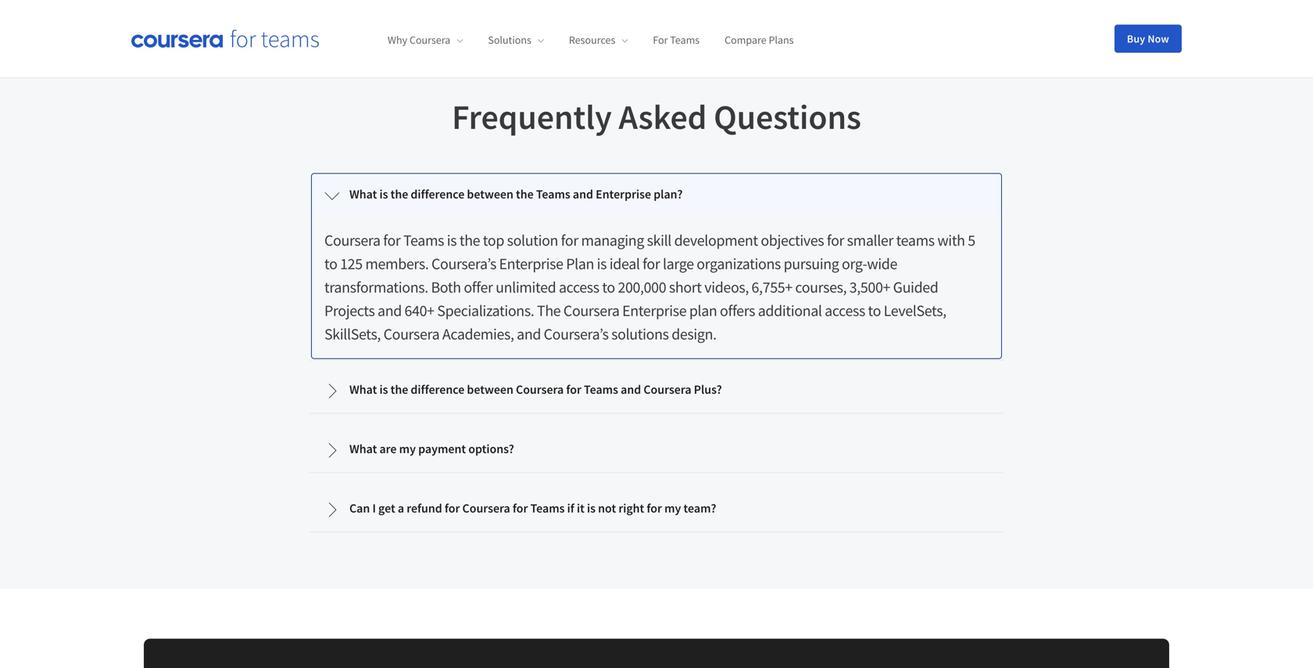 Task type: describe. For each thing, give the bounding box(es) containing it.
and down solutions
[[621, 382, 641, 398]]

refund
[[407, 501, 442, 516]]

between for coursera
[[467, 382, 514, 398]]

for teams
[[653, 33, 700, 47]]

what is the difference between the teams and enterprise plan? button
[[312, 174, 1002, 216]]

what for what is the difference between the teams and enterprise plan?
[[350, 187, 377, 202]]

smaller
[[847, 231, 894, 250]]

courses,
[[796, 278, 847, 297]]

1 vertical spatial enterprise
[[499, 254, 563, 274]]

my inside dropdown button
[[665, 501, 681, 516]]

is right plan
[[597, 254, 607, 274]]

what for what is the difference between coursera for teams and coursera plus?
[[350, 382, 377, 398]]

what is the difference between coursera for teams and coursera plus?
[[350, 382, 722, 398]]

compare plans
[[725, 33, 794, 47]]

plan
[[566, 254, 594, 274]]

objectives
[[761, 231, 824, 250]]

academies,
[[442, 325, 514, 344]]

is inside dropdown button
[[587, 501, 596, 516]]

development
[[674, 231, 758, 250]]

can i get a refund for coursera for teams if it is not right for my team? button
[[312, 488, 1002, 531]]

levelsets,
[[884, 301, 947, 321]]

pursuing
[[784, 254, 839, 274]]

plan
[[690, 301, 717, 321]]

buy now
[[1127, 32, 1170, 46]]

can
[[350, 501, 370, 516]]

3,500+
[[850, 278, 891, 297]]

for teams link
[[653, 33, 700, 47]]

top
[[483, 231, 504, 250]]

what for what are my payment options?
[[350, 441, 377, 457]]

resources
[[569, 33, 616, 47]]

design.
[[672, 325, 717, 344]]

solutions link
[[488, 33, 544, 47]]

and up the managing at the left top
[[573, 187, 594, 202]]

members.
[[365, 254, 429, 274]]

a
[[398, 501, 404, 516]]

managing
[[581, 231, 644, 250]]

videos,
[[705, 278, 749, 297]]

large
[[663, 254, 694, 274]]

2 vertical spatial to
[[868, 301, 881, 321]]

0 horizontal spatial coursera's
[[432, 254, 496, 274]]

6,755+
[[752, 278, 793, 297]]

coursera for teams image
[[131, 30, 319, 48]]

what are my payment options? button
[[312, 429, 1002, 471]]

resources link
[[569, 33, 628, 47]]

5
[[968, 231, 976, 250]]

specializations.
[[437, 301, 534, 321]]

with
[[938, 231, 965, 250]]

teams right for
[[670, 33, 700, 47]]

additional
[[758, 301, 822, 321]]

right
[[619, 501, 645, 516]]

teams up solution
[[536, 187, 571, 202]]

what is the difference between the teams and enterprise plan?
[[350, 187, 683, 202]]

get
[[378, 501, 395, 516]]

teams inside dropdown button
[[531, 501, 565, 516]]

buy
[[1127, 32, 1146, 46]]

options?
[[469, 441, 514, 457]]

coursera inside dropdown button
[[463, 501, 510, 516]]

125
[[340, 254, 363, 274]]

frequently asked questions
[[452, 95, 862, 138]]

org-
[[842, 254, 867, 274]]

plan?
[[654, 187, 683, 202]]

projects
[[325, 301, 375, 321]]

ideal
[[610, 254, 640, 274]]

why
[[388, 33, 408, 47]]

and down transformations.
[[378, 301, 402, 321]]



Task type: locate. For each thing, give the bounding box(es) containing it.
solution
[[507, 231, 558, 250]]

1 what from the top
[[350, 187, 377, 202]]

2 vertical spatial enterprise
[[623, 301, 687, 321]]

coursera for teams is the top solution for managing skill development objectives for smaller teams with 5 to 125 members. coursera's enterprise plan is ideal for large organizations pursuing org-wide transformations. both offer unlimited access to 200,000 short videos, 6,755+ courses, 3,500+ guided projects and 640+ specializations. the coursera enterprise plan offers  additional access to levelsets, skillsets, coursera academies, and coursera's solutions design.
[[325, 231, 976, 344]]

team?
[[684, 501, 717, 516]]

for inside dropdown button
[[566, 382, 582, 398]]

0 vertical spatial access
[[559, 278, 600, 297]]

difference inside the what is the difference between coursera for teams and coursera plus? dropdown button
[[411, 382, 465, 398]]

1 vertical spatial coursera's
[[544, 325, 609, 344]]

0 vertical spatial what
[[350, 187, 377, 202]]

3 what from the top
[[350, 441, 377, 457]]

2 vertical spatial what
[[350, 441, 377, 457]]

teams
[[897, 231, 935, 250]]

0 horizontal spatial to
[[325, 254, 337, 274]]

my
[[399, 441, 416, 457], [665, 501, 681, 516]]

what
[[350, 187, 377, 202], [350, 382, 377, 398], [350, 441, 377, 457]]

why coursera
[[388, 33, 451, 47]]

1 horizontal spatial coursera's
[[544, 325, 609, 344]]

1 between from the top
[[467, 187, 514, 202]]

guided
[[893, 278, 939, 297]]

solutions
[[612, 325, 669, 344]]

is up members.
[[380, 187, 388, 202]]

to down 3,500+
[[868, 301, 881, 321]]

1 vertical spatial my
[[665, 501, 681, 516]]

0 vertical spatial my
[[399, 441, 416, 457]]

both
[[431, 278, 461, 297]]

to down ideal
[[602, 278, 615, 297]]

2 horizontal spatial to
[[868, 301, 881, 321]]

if
[[567, 501, 575, 516]]

coursera
[[410, 33, 451, 47], [325, 231, 381, 250], [564, 301, 620, 321], [384, 325, 440, 344], [516, 382, 564, 398], [644, 382, 692, 398], [463, 501, 510, 516]]

my left team?
[[665, 501, 681, 516]]

not
[[598, 501, 616, 516]]

between
[[467, 187, 514, 202], [467, 382, 514, 398]]

2 between from the top
[[467, 382, 514, 398]]

enterprise left plan?
[[596, 187, 651, 202]]

i
[[373, 501, 376, 516]]

asked
[[619, 95, 707, 138]]

difference inside what is the difference between the teams and enterprise plan? dropdown button
[[411, 187, 465, 202]]

1 horizontal spatial my
[[665, 501, 681, 516]]

between for the
[[467, 187, 514, 202]]

the up members.
[[391, 187, 408, 202]]

is right it
[[587, 501, 596, 516]]

the up solution
[[516, 187, 534, 202]]

coursera's down the
[[544, 325, 609, 344]]

for
[[653, 33, 668, 47]]

payment
[[418, 441, 466, 457]]

offers
[[720, 301, 755, 321]]

0 vertical spatial to
[[325, 254, 337, 274]]

the
[[537, 301, 561, 321]]

between up top
[[467, 187, 514, 202]]

200,000
[[618, 278, 666, 297]]

1 vertical spatial to
[[602, 278, 615, 297]]

frequently
[[452, 95, 612, 138]]

0 vertical spatial difference
[[411, 187, 465, 202]]

and
[[573, 187, 594, 202], [378, 301, 402, 321], [517, 325, 541, 344], [621, 382, 641, 398]]

difference for coursera
[[411, 382, 465, 398]]

for
[[383, 231, 401, 250], [561, 231, 579, 250], [827, 231, 845, 250], [643, 254, 660, 274], [566, 382, 582, 398], [445, 501, 460, 516], [513, 501, 528, 516], [647, 501, 662, 516]]

1 horizontal spatial access
[[825, 301, 866, 321]]

what left are
[[350, 441, 377, 457]]

0 horizontal spatial access
[[559, 278, 600, 297]]

questions
[[714, 95, 862, 138]]

1 vertical spatial access
[[825, 301, 866, 321]]

now
[[1148, 32, 1170, 46]]

the left top
[[460, 231, 480, 250]]

difference
[[411, 187, 465, 202], [411, 382, 465, 398]]

and down the
[[517, 325, 541, 344]]

access
[[559, 278, 600, 297], [825, 301, 866, 321]]

difference for the
[[411, 187, 465, 202]]

what is the difference between coursera for teams and coursera plus? button
[[312, 369, 1002, 412]]

1 vertical spatial what
[[350, 382, 377, 398]]

plus?
[[694, 382, 722, 398]]

what are my payment options?
[[350, 441, 514, 457]]

transformations.
[[325, 278, 428, 297]]

compare
[[725, 33, 767, 47]]

can i get a refund for coursera for teams if it is not right for my team?
[[350, 501, 717, 516]]

0 horizontal spatial my
[[399, 441, 416, 457]]

my inside dropdown button
[[399, 441, 416, 457]]

640+
[[405, 301, 435, 321]]

access down courses,
[[825, 301, 866, 321]]

are
[[380, 441, 397, 457]]

1 vertical spatial between
[[467, 382, 514, 398]]

enterprise inside what is the difference between the teams and enterprise plan? dropdown button
[[596, 187, 651, 202]]

2 what from the top
[[350, 382, 377, 398]]

the inside coursera for teams is the top solution for managing skill development objectives for smaller teams with 5 to 125 members. coursera's enterprise plan is ideal for large organizations pursuing org-wide transformations. both offer unlimited access to 200,000 short videos, 6,755+ courses, 3,500+ guided projects and 640+ specializations. the coursera enterprise plan offers  additional access to levelsets, skillsets, coursera academies, and coursera's solutions design.
[[460, 231, 480, 250]]

it
[[577, 501, 585, 516]]

is up are
[[380, 382, 388, 398]]

teams
[[670, 33, 700, 47], [536, 187, 571, 202], [404, 231, 444, 250], [584, 382, 618, 398], [531, 501, 565, 516]]

my right are
[[399, 441, 416, 457]]

access down plan
[[559, 278, 600, 297]]

between down academies,
[[467, 382, 514, 398]]

buy now button
[[1115, 25, 1182, 53]]

solutions
[[488, 33, 532, 47]]

teams inside coursera for teams is the top solution for managing skill development objectives for smaller teams with 5 to 125 members. coursera's enterprise plan is ideal for large organizations pursuing org-wide transformations. both offer unlimited access to 200,000 short videos, 6,755+ courses, 3,500+ guided projects and 640+ specializations. the coursera enterprise plan offers  additional access to levelsets, skillsets, coursera academies, and coursera's solutions design.
[[404, 231, 444, 250]]

the
[[391, 187, 408, 202], [516, 187, 534, 202], [460, 231, 480, 250], [391, 382, 408, 398]]

organizations
[[697, 254, 781, 274]]

enterprise down solution
[[499, 254, 563, 274]]

2 difference from the top
[[411, 382, 465, 398]]

offer
[[464, 278, 493, 297]]

to
[[325, 254, 337, 274], [602, 278, 615, 297], [868, 301, 881, 321]]

1 horizontal spatial to
[[602, 278, 615, 297]]

what up 125
[[350, 187, 377, 202]]

skill
[[647, 231, 672, 250]]

wide
[[867, 254, 898, 274]]

the up are
[[391, 382, 408, 398]]

0 vertical spatial coursera's
[[432, 254, 496, 274]]

is left top
[[447, 231, 457, 250]]

0 vertical spatial enterprise
[[596, 187, 651, 202]]

why coursera link
[[388, 33, 463, 47]]

enterprise
[[596, 187, 651, 202], [499, 254, 563, 274], [623, 301, 687, 321]]

to left 125
[[325, 254, 337, 274]]

teams up members.
[[404, 231, 444, 250]]

what down skillsets,
[[350, 382, 377, 398]]

enterprise down "200,000"
[[623, 301, 687, 321]]

skillsets,
[[325, 325, 381, 344]]

short
[[669, 278, 702, 297]]

1 vertical spatial difference
[[411, 382, 465, 398]]

is
[[380, 187, 388, 202], [447, 231, 457, 250], [597, 254, 607, 274], [380, 382, 388, 398], [587, 501, 596, 516]]

teams left if
[[531, 501, 565, 516]]

coursera's
[[432, 254, 496, 274], [544, 325, 609, 344]]

1 difference from the top
[[411, 187, 465, 202]]

coursera's up offer
[[432, 254, 496, 274]]

teams down solutions
[[584, 382, 618, 398]]

0 vertical spatial between
[[467, 187, 514, 202]]

plans
[[769, 33, 794, 47]]

unlimited
[[496, 278, 556, 297]]

compare plans link
[[725, 33, 794, 47]]



Task type: vqa. For each thing, say whether or not it's contained in the screenshot.
career
no



